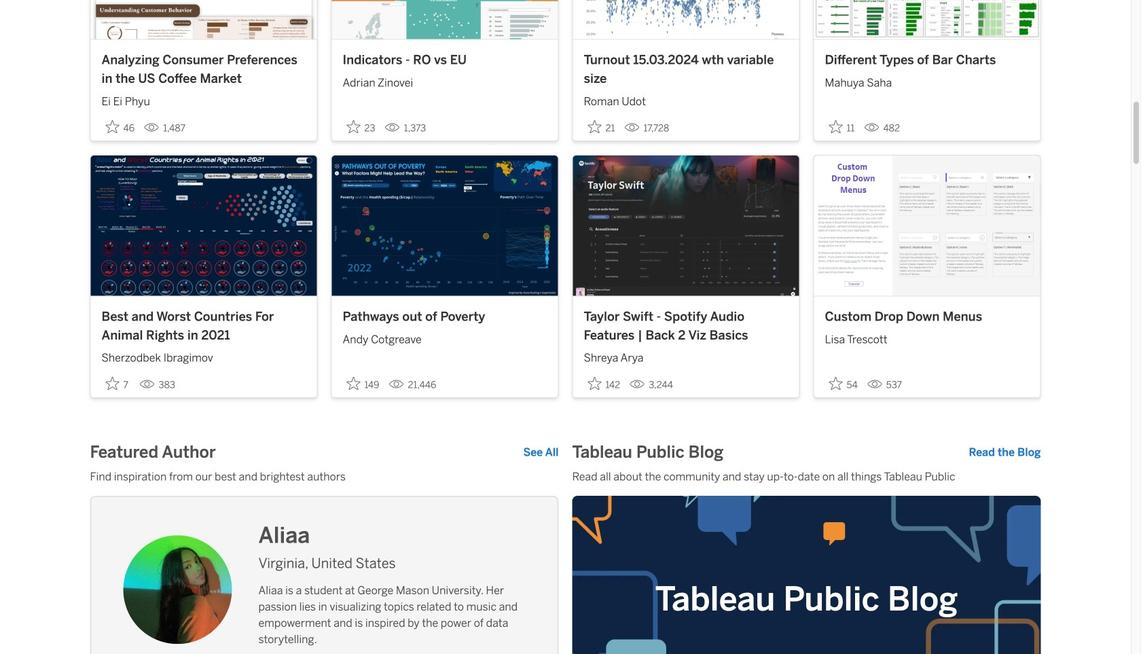 Task type: describe. For each thing, give the bounding box(es) containing it.
see all featured authors element
[[523, 444, 559, 460]]

tableau public blog heading
[[572, 441, 724, 463]]



Task type: locate. For each thing, give the bounding box(es) containing it.
workbook thumbnail image
[[91, 0, 317, 39], [332, 0, 558, 39], [573, 0, 799, 39], [814, 0, 1040, 39], [91, 155, 317, 296], [332, 155, 558, 296], [573, 155, 799, 296], [814, 155, 1040, 296]]

featured author: aliaamohamed image
[[123, 535, 232, 644]]

find inspiration from our best and brightest authors element
[[90, 469, 559, 485]]

add favorite image
[[829, 120, 843, 133], [106, 377, 119, 390], [588, 377, 601, 390], [829, 377, 843, 390]]

read all about the community and stay up-to-date on all things tableau public element
[[572, 469, 1041, 485]]

add favorite image
[[106, 120, 119, 133], [347, 120, 360, 133], [588, 120, 601, 133], [347, 377, 360, 390]]

Add Favorite button
[[102, 116, 139, 138], [343, 116, 379, 138], [584, 116, 619, 138], [825, 116, 859, 138], [102, 372, 134, 395], [343, 372, 383, 395], [584, 372, 624, 395], [825, 372, 862, 395]]

featured author heading
[[90, 441, 216, 463]]



Task type: vqa. For each thing, say whether or not it's contained in the screenshot.
See All Featured Authors element
yes



